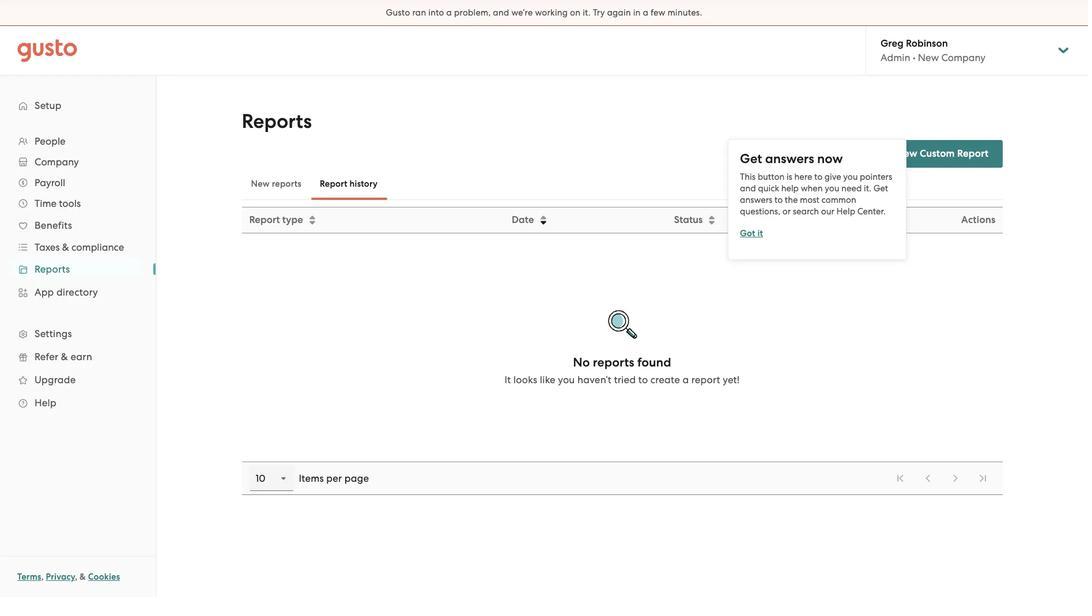 Task type: locate. For each thing, give the bounding box(es) containing it.
0 vertical spatial answers
[[765, 151, 815, 166]]

0 vertical spatial new
[[918, 52, 939, 63]]

new inside "link"
[[896, 148, 918, 160]]

& for earn
[[61, 351, 68, 363]]

0 horizontal spatial report
[[249, 214, 280, 226]]

list containing people
[[0, 131, 156, 415]]

need
[[842, 183, 862, 193]]

report for history
[[320, 179, 348, 189]]

this
[[740, 172, 756, 182]]

company inside dropdown button
[[35, 156, 79, 168]]

you down the give
[[825, 183, 840, 193]]

list for report history table 'element'
[[888, 466, 996, 491]]

report left history
[[320, 179, 348, 189]]

report
[[958, 148, 989, 160], [320, 179, 348, 189], [249, 214, 280, 226]]

new up report type at left top
[[251, 179, 270, 189]]

yet!
[[723, 374, 740, 386]]

2 vertical spatial to
[[639, 374, 648, 386]]

1 horizontal spatial help
[[837, 206, 856, 216]]

privacy
[[46, 572, 75, 582]]

the
[[785, 195, 798, 205]]

help inside list
[[35, 397, 56, 409]]

0 vertical spatial and
[[493, 7, 509, 18]]

compliance
[[72, 242, 124, 253]]

2 horizontal spatial report
[[958, 148, 989, 160]]

report left 'type'
[[249, 214, 280, 226]]

0 vertical spatial get
[[740, 151, 762, 166]]

setup
[[35, 100, 62, 111]]

minutes.
[[668, 7, 702, 18]]

1 vertical spatial to
[[775, 195, 783, 205]]

get down the pointers
[[874, 183, 889, 193]]

refer
[[35, 351, 58, 363]]

1 vertical spatial &
[[61, 351, 68, 363]]

report type
[[249, 214, 303, 226]]

new
[[918, 52, 939, 63], [896, 148, 918, 160], [251, 179, 270, 189]]

looks
[[514, 374, 538, 386]]

button
[[758, 172, 785, 182]]

help down upgrade
[[35, 397, 56, 409]]

you right like
[[558, 374, 575, 386]]

new left custom
[[896, 148, 918, 160]]

settings
[[35, 328, 72, 340]]

1 horizontal spatial company
[[942, 52, 986, 63]]

history
[[350, 179, 378, 189]]

1 horizontal spatial a
[[643, 7, 649, 18]]

give
[[825, 172, 842, 182]]

it. down the pointers
[[864, 183, 872, 193]]

items per page
[[299, 473, 369, 484]]

reports inside button
[[272, 179, 302, 189]]

faqs
[[831, 148, 855, 160]]

get up this
[[740, 151, 762, 166]]

1 vertical spatial it.
[[864, 183, 872, 193]]

2 vertical spatial new
[[251, 179, 270, 189]]

0 horizontal spatial get
[[740, 151, 762, 166]]

new down robinson
[[918, 52, 939, 63]]

new custom report
[[896, 148, 989, 160]]

, left privacy link
[[41, 572, 44, 582]]

taxes
[[35, 242, 60, 253]]

a
[[447, 7, 452, 18], [643, 7, 649, 18], [683, 374, 689, 386]]

and left we're
[[493, 7, 509, 18]]

0 vertical spatial help
[[837, 206, 856, 216]]

0 horizontal spatial ,
[[41, 572, 44, 582]]

new inside button
[[251, 179, 270, 189]]

0 vertical spatial list
[[0, 131, 156, 415]]

0 horizontal spatial reports
[[35, 263, 70, 275]]

to left the
[[775, 195, 783, 205]]

no reports found it looks like you haven't tried to create a report yet!
[[505, 355, 740, 386]]

1 horizontal spatial ,
[[75, 572, 77, 582]]

got it button
[[740, 226, 763, 240]]

0 horizontal spatial reports
[[272, 179, 302, 189]]

1 vertical spatial reports
[[35, 263, 70, 275]]

it. right on
[[583, 7, 591, 18]]

reports inside no reports found it looks like you haven't tried to create a report yet!
[[593, 355, 635, 370]]

upgrade
[[35, 374, 76, 386]]

0 horizontal spatial list
[[0, 131, 156, 415]]

•
[[913, 52, 916, 63]]

1 horizontal spatial to
[[775, 195, 783, 205]]

0 vertical spatial &
[[62, 242, 69, 253]]

0 horizontal spatial company
[[35, 156, 79, 168]]

robinson
[[906, 37, 948, 50]]

you up need
[[844, 172, 858, 182]]

it. inside get answers now this button is here to give you pointers and quick help when you need it. get answers to the most common questions, or search our help center.
[[864, 183, 872, 193]]

reports for new
[[272, 179, 302, 189]]

1 horizontal spatial new
[[896, 148, 918, 160]]

to
[[815, 172, 823, 182], [775, 195, 783, 205], [639, 374, 648, 386]]

questions,
[[740, 206, 781, 216]]

company down robinson
[[942, 52, 986, 63]]

greg robinson admin • new company
[[881, 37, 986, 63]]

help down common
[[837, 206, 856, 216]]

1 horizontal spatial it.
[[864, 183, 872, 193]]

1 vertical spatial answers
[[740, 195, 773, 205]]

0 horizontal spatial help
[[35, 397, 56, 409]]

0 horizontal spatial you
[[558, 374, 575, 386]]

0 vertical spatial reports
[[272, 179, 302, 189]]

answers up questions,
[[740, 195, 773, 205]]

0 vertical spatial reports
[[242, 110, 312, 133]]

a left report
[[683, 374, 689, 386]]

1 vertical spatial company
[[35, 156, 79, 168]]

you
[[844, 172, 858, 182], [825, 183, 840, 193], [558, 374, 575, 386]]

0 horizontal spatial new
[[251, 179, 270, 189]]

1 horizontal spatial and
[[740, 183, 756, 193]]

help
[[782, 183, 799, 193]]

2 horizontal spatial you
[[844, 172, 858, 182]]

& left cookies button
[[80, 572, 86, 582]]

0 horizontal spatial it.
[[583, 7, 591, 18]]

1 vertical spatial report
[[320, 179, 348, 189]]

it
[[505, 374, 511, 386]]

to up when
[[815, 172, 823, 182]]

reports tab list
[[242, 168, 1003, 200]]

privacy link
[[46, 572, 75, 582]]

help
[[837, 206, 856, 216], [35, 397, 56, 409]]

list inside report history table 'element'
[[888, 466, 996, 491]]

get
[[740, 151, 762, 166], [874, 183, 889, 193]]

on
[[570, 7, 581, 18]]

a right in
[[643, 7, 649, 18]]

list
[[0, 131, 156, 415], [888, 466, 996, 491]]

1 vertical spatial new
[[896, 148, 918, 160]]

2 vertical spatial report
[[249, 214, 280, 226]]

& inside dropdown button
[[62, 242, 69, 253]]

and
[[493, 7, 509, 18], [740, 183, 756, 193]]

1 vertical spatial you
[[825, 183, 840, 193]]

2 , from the left
[[75, 572, 77, 582]]

faqs button
[[818, 147, 855, 161]]

1 vertical spatial reports
[[593, 355, 635, 370]]

0 horizontal spatial and
[[493, 7, 509, 18]]

items
[[299, 473, 324, 484]]

reports up tried
[[593, 355, 635, 370]]

1 vertical spatial help
[[35, 397, 56, 409]]

,
[[41, 572, 44, 582], [75, 572, 77, 582]]

admin
[[881, 52, 911, 63]]

reports up 'type'
[[272, 179, 302, 189]]

and down this
[[740, 183, 756, 193]]

company button
[[12, 152, 144, 172]]

company down people
[[35, 156, 79, 168]]

1 vertical spatial and
[[740, 183, 756, 193]]

gusto
[[386, 7, 410, 18]]

when
[[801, 183, 823, 193]]

directory
[[56, 287, 98, 298]]

reports inside list
[[35, 263, 70, 275]]

list for gusto navigation element
[[0, 131, 156, 415]]

reports
[[242, 110, 312, 133], [35, 263, 70, 275]]

& right taxes
[[62, 242, 69, 253]]

report inside tab list
[[320, 179, 348, 189]]

0 horizontal spatial to
[[639, 374, 648, 386]]

report for type
[[249, 214, 280, 226]]

reports link
[[12, 259, 144, 280]]

like
[[540, 374, 556, 386]]

reports
[[272, 179, 302, 189], [593, 355, 635, 370]]

report inside tab panel
[[249, 214, 280, 226]]

gusto ran into a problem, and we're working on it. try again in a few minutes.
[[386, 7, 702, 18]]

again
[[607, 7, 631, 18]]

2 vertical spatial you
[[558, 374, 575, 386]]

a right "into"
[[447, 7, 452, 18]]

2 horizontal spatial a
[[683, 374, 689, 386]]

most
[[800, 195, 820, 205]]

per
[[326, 473, 342, 484]]

1 vertical spatial list
[[888, 466, 996, 491]]

center.
[[858, 206, 886, 216]]

0 vertical spatial to
[[815, 172, 823, 182]]

0 vertical spatial company
[[942, 52, 986, 63]]

answers up is
[[765, 151, 815, 166]]

2 horizontal spatial new
[[918, 52, 939, 63]]

refer & earn
[[35, 351, 92, 363]]

answers
[[765, 151, 815, 166], [740, 195, 773, 205]]

type
[[282, 214, 303, 226]]

to right tried
[[639, 374, 648, 386]]

terms link
[[17, 572, 41, 582]]

1 horizontal spatial get
[[874, 183, 889, 193]]

1 horizontal spatial report
[[320, 179, 348, 189]]

0 vertical spatial report
[[958, 148, 989, 160]]

company
[[942, 52, 986, 63], [35, 156, 79, 168]]

status
[[674, 214, 703, 226]]

earn
[[71, 351, 92, 363]]

problem,
[[454, 7, 491, 18]]

, left cookies button
[[75, 572, 77, 582]]

1 horizontal spatial list
[[888, 466, 996, 491]]

benefits
[[35, 220, 72, 231]]

report right custom
[[958, 148, 989, 160]]

& left earn
[[61, 351, 68, 363]]

app
[[35, 287, 54, 298]]

1 horizontal spatial reports
[[593, 355, 635, 370]]



Task type: describe. For each thing, give the bounding box(es) containing it.
date button
[[505, 208, 666, 232]]

here
[[795, 172, 813, 182]]

found
[[638, 355, 672, 370]]

common
[[822, 195, 857, 205]]

report history tab panel
[[242, 207, 1003, 495]]

no
[[573, 355, 590, 370]]

we're
[[512, 7, 533, 18]]

and inside get answers now this button is here to give you pointers and quick help when you need it. get answers to the most common questions, or search our help center.
[[740, 183, 756, 193]]

time
[[35, 198, 57, 209]]

terms
[[17, 572, 41, 582]]

date
[[512, 214, 534, 226]]

1 vertical spatial get
[[874, 183, 889, 193]]

got
[[740, 228, 756, 238]]

haven't
[[578, 374, 612, 386]]

you inside no reports found it looks like you haven't tried to create a report yet!
[[558, 374, 575, 386]]

create
[[651, 374, 680, 386]]

settings link
[[12, 323, 144, 344]]

2 vertical spatial &
[[80, 572, 86, 582]]

app directory
[[35, 287, 98, 298]]

people button
[[12, 131, 144, 152]]

report inside "link"
[[958, 148, 989, 160]]

help inside get answers now this button is here to give you pointers and quick help when you need it. get answers to the most common questions, or search our help center.
[[837, 206, 856, 216]]

get answers now this button is here to give you pointers and quick help when you need it. get answers to the most common questions, or search our help center.
[[740, 151, 893, 216]]

2 horizontal spatial to
[[815, 172, 823, 182]]

pointers
[[860, 172, 893, 182]]

custom
[[920, 148, 955, 160]]

gusto navigation element
[[0, 76, 156, 433]]

0 horizontal spatial a
[[447, 7, 452, 18]]

page
[[345, 473, 369, 484]]

taxes & compliance
[[35, 242, 124, 253]]

home image
[[17, 39, 77, 62]]

report history
[[320, 179, 378, 189]]

& for compliance
[[62, 242, 69, 253]]

report history table element
[[242, 462, 1003, 495]]

to inside no reports found it looks like you haven't tried to create a report yet!
[[639, 374, 648, 386]]

payroll
[[35, 177, 65, 189]]

cookies
[[88, 572, 120, 582]]

app directory link
[[12, 282, 144, 303]]

quick
[[758, 183, 779, 193]]

greg
[[881, 37, 904, 50]]

taxes & compliance button
[[12, 237, 144, 258]]

is
[[787, 172, 793, 182]]

try
[[593, 7, 605, 18]]

setup link
[[12, 95, 144, 116]]

ran
[[413, 7, 426, 18]]

working
[[535, 7, 568, 18]]

cookies button
[[88, 570, 120, 584]]

our
[[821, 206, 835, 216]]

reports for no
[[593, 355, 635, 370]]

upgrade link
[[12, 370, 144, 390]]

new for custom
[[896, 148, 918, 160]]

actions
[[962, 214, 996, 226]]

report
[[692, 374, 721, 386]]

report type button
[[242, 208, 504, 232]]

time tools
[[35, 198, 81, 209]]

or
[[783, 206, 791, 216]]

1 horizontal spatial you
[[825, 183, 840, 193]]

a inside no reports found it looks like you haven't tried to create a report yet!
[[683, 374, 689, 386]]

terms , privacy , & cookies
[[17, 572, 120, 582]]

1 , from the left
[[41, 572, 44, 582]]

time tools button
[[12, 193, 144, 214]]

search
[[793, 206, 819, 216]]

got it
[[740, 228, 763, 238]]

tried
[[614, 374, 636, 386]]

refer & earn link
[[12, 347, 144, 367]]

0 vertical spatial you
[[844, 172, 858, 182]]

new reports button
[[242, 170, 311, 198]]

1 horizontal spatial reports
[[242, 110, 312, 133]]

status button
[[667, 208, 849, 232]]

help link
[[12, 393, 144, 413]]

it
[[758, 228, 763, 238]]

payroll button
[[12, 172, 144, 193]]

tools
[[59, 198, 81, 209]]

new inside greg robinson admin • new company
[[918, 52, 939, 63]]

new custom report link
[[869, 140, 1003, 168]]

few
[[651, 7, 666, 18]]

in
[[633, 7, 641, 18]]

company inside greg robinson admin • new company
[[942, 52, 986, 63]]

0 vertical spatial it.
[[583, 7, 591, 18]]

people
[[35, 135, 66, 147]]

now
[[818, 151, 843, 166]]

new for reports
[[251, 179, 270, 189]]

report history button
[[311, 170, 387, 198]]

new reports
[[251, 179, 302, 189]]



Task type: vqa. For each thing, say whether or not it's contained in the screenshot.
the left Report
yes



